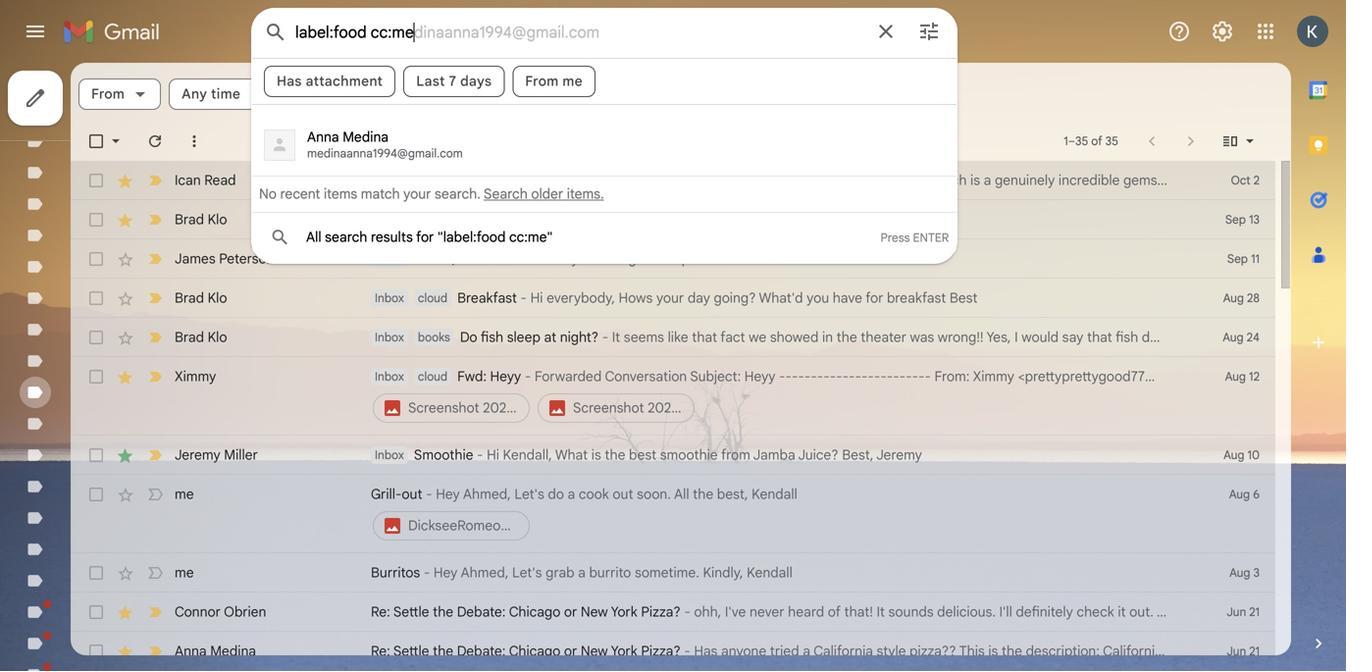 Task type: vqa. For each thing, say whether or not it's contained in the screenshot.
Delete image
no



Task type: locate. For each thing, give the bounding box(es) containing it.
0 vertical spatial medina
[[343, 129, 389, 146]]

cell up best,
[[371, 367, 1346, 426]]

i left wanted
[[610, 172, 614, 189]]

0 horizontal spatial from
[[91, 85, 125, 103]]

advanced search options image
[[910, 12, 949, 51]]

chicago for anna medina
[[509, 643, 561, 660]]

gemstone.
[[1123, 172, 1189, 189]]

1 vertical spatial all
[[674, 486, 689, 503]]

None checkbox
[[86, 131, 106, 151], [86, 171, 106, 190], [86, 328, 106, 347], [86, 445, 106, 465], [86, 485, 106, 504], [86, 563, 106, 583], [86, 131, 106, 151], [86, 171, 106, 190], [86, 328, 106, 347], [86, 445, 106, 465], [86, 485, 106, 504], [86, 563, 106, 583]]

9 row from the top
[[71, 553, 1276, 593]]

kendall right kindly,
[[747, 564, 793, 581]]

2 vertical spatial jun
[[1227, 644, 1246, 659]]

jun for anna medina
[[1227, 644, 1246, 659]]

variety
[[1292, 172, 1334, 189]]

1 vertical spatial anna
[[175, 643, 207, 660]]

aug left '24'
[[1223, 330, 1244, 345]]

None checkbox
[[86, 210, 106, 230], [86, 249, 106, 269], [86, 288, 106, 308], [86, 367, 106, 387], [86, 602, 106, 622], [86, 642, 106, 661], [86, 210, 106, 230], [86, 249, 106, 269], [86, 288, 106, 308], [86, 367, 106, 387], [86, 602, 106, 622], [86, 642, 106, 661]]

1 horizontal spatial search
[[576, 85, 621, 103]]

2 cell from the top
[[371, 485, 1177, 544]]

0 vertical spatial re: settle the debate: chicago or new york pizza? -
[[371, 603, 694, 621]]

anna down has attachment button
[[307, 129, 339, 146]]

you left ever
[[572, 250, 594, 267]]

sep left 13
[[1225, 212, 1246, 227]]

cell down jamba
[[371, 485, 1177, 544]]

anna down connor
[[175, 643, 207, 660]]

1 vertical spatial anna medina
[[175, 643, 256, 660]]

2 klo from the top
[[208, 289, 227, 307]]

cloud up results
[[375, 212, 404, 227]]

0 vertical spatial settle
[[393, 603, 429, 621]]

sep
[[1225, 212, 1246, 227], [1227, 252, 1248, 266]]

row containing ican read
[[71, 161, 1346, 200]]

plants,
[[414, 250, 456, 267]]

1 vertical spatial pizza?
[[641, 643, 681, 660]]

search down items
[[325, 229, 367, 246]]

a left seed?
[[749, 250, 757, 267]]

1 inbox from the top
[[375, 173, 404, 188]]

3 inbox from the top
[[375, 291, 404, 306]]

out right the cook
[[613, 486, 633, 503]]

cell containing fwd: heyy
[[371, 367, 1346, 426]]

best
[[950, 289, 978, 307]]

attachment
[[306, 73, 383, 90], [326, 85, 404, 103]]

cloud inside cell
[[418, 369, 448, 384]]

3 row from the top
[[71, 239, 1276, 279]]

what'd
[[759, 289, 803, 307]]

james peterson
[[175, 250, 274, 267]]

0 horizontal spatial all
[[306, 229, 321, 246]]

is right the here
[[598, 211, 608, 228]]

you left have
[[807, 289, 829, 307]]

enter
[[913, 231, 949, 245]]

is
[[970, 172, 980, 189], [598, 211, 608, 228], [591, 446, 601, 464]]

0 vertical spatial let's
[[515, 486, 544, 503]]

klo for cloud
[[208, 211, 227, 228]]

all right soon.
[[674, 486, 689, 503]]

0 vertical spatial chicago
[[509, 603, 561, 621]]

more image
[[184, 131, 204, 151]]

refresh image
[[145, 131, 165, 151]]

advanced search
[[505, 85, 621, 103]]

1 settle from the top
[[393, 603, 429, 621]]

anna inside "search box"
[[307, 129, 339, 146]]

let's left do
[[515, 486, 544, 503]]

clear search image
[[866, 12, 906, 51]]

row containing connor obrien
[[71, 593, 1276, 632]]

list box
[[252, 112, 957, 248]]

<prettyprettygood77@gmail.com>
[[1018, 368, 1229, 385]]

0 vertical spatial search
[[576, 85, 621, 103]]

2 brad klo from the top
[[175, 289, 227, 307]]

2 york from the top
[[611, 643, 638, 660]]

0 vertical spatial brad klo
[[175, 211, 227, 228]]

cell
[[371, 367, 1346, 426], [371, 485, 1177, 544]]

medina up medinaanna1994@gmail.com
[[343, 129, 389, 146]]

jeremy miller
[[175, 446, 258, 464]]

2 i from the left
[[755, 172, 758, 189]]

1 vertical spatial re:
[[371, 643, 390, 660]]

1 vertical spatial settle
[[393, 643, 429, 660]]

obrien
[[224, 603, 266, 621]]

burritos
[[371, 564, 420, 581]]

0 vertical spatial hi
[[541, 172, 554, 189]]

1 klo from the top
[[208, 211, 227, 228]]

from right plant
[[716, 250, 746, 267]]

1 cell from the top
[[371, 367, 1346, 426]]

1 vertical spatial let's
[[512, 564, 542, 581]]

0 vertical spatial your
[[403, 185, 431, 203]]

0 horizontal spatial out
[[402, 486, 423, 503]]

cloud up books
[[418, 291, 448, 306]]

chicago
[[509, 603, 561, 621], [509, 643, 561, 660]]

0 vertical spatial you
[[572, 250, 594, 267]]

re: settle the debate: chicago or new york pizza? - for obrien
[[371, 603, 694, 621]]

from left jamba
[[721, 446, 751, 464]]

1 heyy from the left
[[490, 368, 521, 385]]

i
[[610, 172, 614, 189], [755, 172, 758, 189]]

0 vertical spatial jun 21
[[1227, 605, 1260, 620]]

1 or from the top
[[564, 603, 577, 621]]

2 vertical spatial brad klo
[[175, 329, 227, 346]]

is right what
[[591, 446, 601, 464]]

miller
[[224, 446, 258, 464]]

2 settle from the top
[[393, 643, 429, 660]]

anna medina down the 'connor obrien'
[[175, 643, 256, 660]]

2 row from the top
[[71, 200, 1276, 239]]

1 horizontal spatial all
[[674, 486, 689, 503]]

1 pizza? from the top
[[641, 603, 681, 621]]

4 row from the top
[[71, 279, 1276, 318]]

3 klo from the top
[[208, 329, 227, 346]]

11 row from the top
[[71, 632, 1276, 671]]

hey down smoothie
[[436, 486, 460, 503]]

ahmed, up dickseeromeoandjuliet.jpg
[[463, 486, 511, 503]]

has
[[277, 73, 302, 90], [298, 85, 323, 103]]

brad
[[175, 211, 204, 228], [175, 289, 204, 307], [175, 329, 204, 346]]

1 vertical spatial jun
[[1227, 605, 1246, 620]]

1 vertical spatial jun 21
[[1227, 644, 1260, 659]]

1 vertical spatial york
[[611, 643, 638, 660]]

has inside button
[[298, 85, 323, 103]]

pizza? for anna medina
[[641, 643, 681, 660]]

cook
[[579, 486, 609, 503]]

for inside list box
[[416, 229, 434, 246]]

york for connor obrien
[[611, 603, 638, 621]]

peterson
[[219, 250, 274, 267]]

recent
[[280, 185, 320, 203]]

inbox inside inbox plants, mr. parks? - have you ever grown a plant from a seed?
[[375, 252, 404, 266]]

2 debate: from the top
[[457, 643, 506, 660]]

1 vertical spatial your
[[656, 289, 684, 307]]

settle for connor obrien
[[393, 603, 429, 621]]

navigation
[[0, 63, 235, 671]]

no recent items match your search. search older items.
[[259, 185, 604, 203]]

from down gmail image
[[91, 85, 125, 103]]

1 debate: from the top
[[457, 603, 506, 621]]

0 vertical spatial debate:
[[457, 603, 506, 621]]

jeremy right best,
[[876, 446, 922, 464]]

5 inbox from the top
[[375, 369, 404, 384]]

1 horizontal spatial jam
[[811, 211, 838, 228]]

medina
[[343, 129, 389, 146], [210, 643, 256, 660]]

hey up cc:me"
[[506, 211, 530, 228]]

1 vertical spatial re: settle the debate: chicago or new york pizza? -
[[371, 643, 694, 660]]

do fish sleep at night? -
[[460, 329, 612, 346]]

6 row from the top
[[71, 357, 1346, 436]]

aug left the 10
[[1224, 448, 1245, 463]]

has attachment inside search refinement toolbar list box
[[277, 73, 383, 90]]

aug left 28
[[1223, 291, 1244, 306]]

your left day
[[656, 289, 684, 307]]

main content
[[71, 63, 1346, 671]]

anna medina up medinaanna1994@gmail.com
[[307, 129, 389, 146]]

1 chicago from the top
[[509, 603, 561, 621]]

guys
[[534, 211, 563, 228]]

anna
[[307, 129, 339, 146], [175, 643, 207, 660]]

out down smoothie
[[402, 486, 423, 503]]

is right which on the right
[[970, 172, 980, 189]]

hi left the kendall!
[[541, 172, 554, 189]]

1 re: settle the debate: chicago or new york pizza? - from the top
[[371, 603, 694, 621]]

row
[[71, 161, 1346, 200], [71, 200, 1276, 239], [71, 239, 1276, 279], [71, 279, 1276, 318], [71, 318, 1276, 357], [71, 357, 1346, 436], [71, 436, 1276, 475], [71, 475, 1276, 553], [71, 553, 1276, 593], [71, 593, 1276, 632], [71, 632, 1276, 671]]

press enter
[[881, 231, 949, 245]]

0 vertical spatial jun
[[1291, 368, 1313, 385]]

1 row from the top
[[71, 161, 1346, 200]]

10 row from the top
[[71, 593, 1276, 632]]

let's
[[515, 486, 544, 503], [512, 564, 542, 581]]

2 pizza? from the top
[[641, 643, 681, 660]]

4 inbox from the top
[[375, 330, 404, 345]]

has attachment for search refinement toolbar list box
[[277, 73, 383, 90]]

1 vertical spatial from
[[721, 446, 751, 464]]

heyy right subject:
[[745, 368, 776, 385]]

attachment inside button
[[326, 85, 404, 103]]

1 york from the top
[[611, 603, 638, 621]]

aug left the '6'
[[1229, 487, 1250, 502]]

last
[[416, 73, 445, 90]]

1 vertical spatial hi
[[530, 289, 543, 307]]

has right time
[[298, 85, 323, 103]]

search right advanced on the top
[[576, 85, 621, 103]]

cloud for breakfast
[[418, 291, 448, 306]]

from
[[525, 73, 559, 90], [91, 85, 125, 103]]

2 ximmy from the left
[[973, 368, 1015, 385]]

8 row from the top
[[71, 475, 1276, 553]]

jun
[[1291, 368, 1313, 385], [1227, 605, 1246, 620], [1227, 644, 1246, 659]]

a
[[984, 172, 991, 189], [612, 211, 619, 228], [671, 250, 678, 267], [749, 250, 757, 267], [568, 486, 575, 503], [578, 564, 586, 581]]

jeremy left miller
[[175, 446, 220, 464]]

all inside list box
[[306, 229, 321, 246]]

aug left 12
[[1225, 369, 1246, 384]]

7 row from the top
[[71, 436, 1276, 475]]

attachment for has attachment button
[[326, 85, 404, 103]]

aug for aug 24
[[1223, 330, 1244, 345]]

from down search mail text field
[[525, 73, 559, 90]]

ximmy up jeremy miller
[[175, 368, 216, 385]]

0 horizontal spatial for
[[416, 229, 434, 246]]

2 inbox from the top
[[375, 252, 404, 266]]

2 vertical spatial brad
[[175, 329, 204, 346]]

kendall!
[[558, 172, 607, 189]]

2 or from the top
[[564, 643, 577, 660]]

0 vertical spatial york
[[611, 603, 638, 621]]

0 horizontal spatial ximmy
[[175, 368, 216, 385]]

ximmy
[[175, 368, 216, 385], [973, 368, 1015, 385]]

settings image
[[1211, 20, 1234, 43]]

attachment inside search refinement toolbar list box
[[306, 73, 383, 90]]

best,
[[717, 486, 748, 503]]

1 vertical spatial debate:
[[457, 643, 506, 660]]

2 chicago from the top
[[509, 643, 561, 660]]

kendall down jamba
[[752, 486, 798, 503]]

1 dog from the left
[[468, 211, 493, 228]]

1 21 from the top
[[1249, 605, 1260, 620]]

0 horizontal spatial medina
[[210, 643, 256, 660]]

1 vertical spatial cell
[[371, 485, 1177, 544]]

1 vertical spatial for
[[866, 289, 884, 307]]

0 horizontal spatial anna medina
[[175, 643, 256, 660]]

settle for anna medina
[[393, 643, 429, 660]]

older
[[531, 185, 563, 203]]

2 21 from the top
[[1249, 644, 1260, 659]]

ximmy inside cell
[[973, 368, 1015, 385]]

jam right named
[[811, 211, 838, 228]]

medina inside list box
[[343, 129, 389, 146]]

1 vertical spatial medina
[[210, 643, 256, 660]]

plant
[[682, 250, 713, 267]]

grab
[[546, 564, 575, 581]]

1 jun 21 from the top
[[1227, 605, 1260, 620]]

1 brad from the top
[[175, 211, 204, 228]]

burritos - hey ahmed, let's grab a burrito sometime. kindly, kendall
[[371, 564, 793, 581]]

1 horizontal spatial i
[[755, 172, 758, 189]]

learned
[[762, 172, 809, 189]]

jun 21 for obrien
[[1227, 605, 1260, 620]]

1 horizontal spatial out
[[613, 486, 633, 503]]

2 vertical spatial klo
[[208, 329, 227, 346]]

aug 12
[[1225, 369, 1260, 384]]

1 vertical spatial brad
[[175, 289, 204, 307]]

0 vertical spatial klo
[[208, 211, 227, 228]]

cloud for alexandrite
[[418, 173, 448, 188]]

for right have
[[866, 289, 884, 307]]

0 vertical spatial or
[[564, 603, 577, 621]]

1 horizontal spatial anna
[[307, 129, 339, 146]]

2 vertical spatial hey
[[434, 564, 458, 581]]

has down search mail image
[[277, 73, 302, 90]]

3 brad klo from the top
[[175, 329, 227, 346]]

0 vertical spatial cell
[[371, 367, 1346, 426]]

search for advanced
[[576, 85, 621, 103]]

has attachment inside has attachment button
[[298, 85, 404, 103]]

anna medina inside list box
[[307, 129, 389, 146]]

ahmed, down dickseeromeoandjuliet.jpg
[[461, 564, 509, 581]]

1 horizontal spatial anna medina
[[307, 129, 389, 146]]

what
[[721, 172, 751, 189]]

let's left grab
[[512, 564, 542, 581]]

1 vertical spatial search
[[325, 229, 367, 246]]

2 brad from the top
[[175, 289, 204, 307]]

hey right burritos
[[434, 564, 458, 581]]

2 new from the top
[[581, 643, 608, 660]]

brad klo for do
[[175, 329, 227, 346]]

kendall,
[[503, 446, 552, 464]]

1 vertical spatial is
[[598, 211, 608, 228]]

0 vertical spatial anna medina
[[307, 129, 389, 146]]

0 vertical spatial brad
[[175, 211, 204, 228]]

jam up all search results for "label:food cc:me"
[[414, 211, 441, 228]]

hi up do fish sleep at night? -
[[530, 289, 543, 307]]

1 brad klo from the top
[[175, 211, 227, 228]]

has attachment up medinaanna1994@gmail.com
[[298, 85, 404, 103]]

aug 3
[[1230, 566, 1260, 580]]

0 vertical spatial sep
[[1225, 212, 1246, 227]]

re: for anna medina
[[371, 643, 390, 660]]

aug left 3 on the right
[[1230, 566, 1251, 580]]

10
[[1248, 448, 1260, 463]]

1 vertical spatial sep
[[1227, 252, 1248, 266]]

2 vertical spatial me
[[175, 564, 194, 581]]

anna medina inside row
[[175, 643, 256, 660]]

1 new from the top
[[581, 603, 608, 621]]

2 jun 21 from the top
[[1227, 644, 1260, 659]]

dog right the new
[[738, 211, 762, 228]]

hey
[[506, 211, 530, 228], [436, 486, 460, 503], [434, 564, 458, 581]]

cell containing grill-out
[[371, 485, 1177, 544]]

0 horizontal spatial dog
[[468, 211, 493, 228]]

brad for do
[[175, 329, 204, 346]]

do
[[548, 486, 564, 503]]

1 vertical spatial chicago
[[509, 643, 561, 660]]

0 vertical spatial new
[[581, 603, 608, 621]]

a left genuinely
[[984, 172, 991, 189]]

your
[[403, 185, 431, 203], [656, 289, 684, 307]]

the
[[444, 211, 465, 228], [605, 446, 625, 464], [693, 486, 714, 503], [433, 603, 453, 621], [433, 643, 453, 660]]

1 vertical spatial new
[[581, 643, 608, 660]]

your right match
[[403, 185, 431, 203]]

you
[[572, 250, 594, 267], [807, 289, 829, 307]]

from inside search refinement toolbar list box
[[525, 73, 559, 90]]

1 vertical spatial or
[[564, 643, 577, 660]]

2 re: settle the debate: chicago or new york pizza? - from the top
[[371, 643, 694, 660]]

0 horizontal spatial your
[[403, 185, 431, 203]]

medina down 'obrien'
[[210, 643, 256, 660]]

search inside popup button
[[576, 85, 621, 103]]

0 vertical spatial re:
[[371, 603, 390, 621]]

match
[[361, 185, 400, 203]]

search mail image
[[258, 15, 293, 50]]

inbox for do fish sleep at night? -
[[375, 330, 404, 345]]

1 horizontal spatial jeremy
[[876, 446, 922, 464]]

0 vertical spatial anna
[[307, 129, 339, 146]]

0 vertical spatial for
[[416, 229, 434, 246]]

time
[[211, 85, 241, 103]]

grown
[[628, 250, 667, 267]]

2 out from the left
[[613, 486, 633, 503]]

i right what
[[755, 172, 758, 189]]

0 horizontal spatial jam
[[414, 211, 441, 228]]

debate:
[[457, 603, 506, 621], [457, 643, 506, 660]]

cloud down books
[[418, 369, 448, 384]]

0 vertical spatial pizza?
[[641, 603, 681, 621]]

ximmy right from:
[[973, 368, 1015, 385]]

1 horizontal spatial medina
[[343, 129, 389, 146]]

1 horizontal spatial for
[[866, 289, 884, 307]]

inbox
[[375, 173, 404, 188], [375, 252, 404, 266], [375, 291, 404, 306], [375, 330, 404, 345], [375, 369, 404, 384], [375, 448, 404, 463]]

sep left the 11
[[1227, 252, 1248, 266]]

inbox for fwd: heyy - forwarded conversation subject: heyy ------------------------ from: ximmy <prettyprettygood77@gmail.com> date: fri, jun 16, 20
[[375, 369, 404, 384]]

inbox for alexandrite - hi kendall! i wanted to share what i learned about alexandrite, which is a genuinely incredible gemstone. the alexandrite variety di
[[375, 173, 404, 188]]

re: settle the debate: chicago or new york pizza? -
[[371, 603, 694, 621], [371, 643, 694, 660]]

1 re: from the top
[[371, 603, 390, 621]]

1 vertical spatial klo
[[208, 289, 227, 307]]

1 vertical spatial me
[[175, 486, 194, 503]]

hi left kendall,
[[487, 446, 499, 464]]

sep for hey guys here is a picture of my new dog named jam
[[1225, 212, 1246, 227]]

2 re: from the top
[[371, 643, 390, 660]]

from for from
[[91, 85, 125, 103]]

settle
[[393, 603, 429, 621], [393, 643, 429, 660]]

-
[[531, 172, 538, 189], [496, 211, 503, 228], [527, 250, 533, 267], [521, 289, 527, 307], [602, 329, 609, 346], [525, 368, 531, 385], [779, 368, 785, 385], [785, 368, 792, 385], [792, 368, 798, 385], [798, 368, 804, 385], [804, 368, 811, 385], [811, 368, 817, 385], [817, 368, 823, 385], [823, 368, 830, 385], [830, 368, 836, 385], [836, 368, 842, 385], [842, 368, 849, 385], [849, 368, 855, 385], [855, 368, 861, 385], [861, 368, 868, 385], [868, 368, 874, 385], [874, 368, 880, 385], [880, 368, 887, 385], [887, 368, 893, 385], [893, 368, 899, 385], [899, 368, 906, 385], [906, 368, 912, 385], [912, 368, 918, 385], [918, 368, 925, 385], [925, 368, 931, 385], [477, 446, 483, 464], [426, 486, 432, 503], [424, 564, 430, 581], [684, 603, 691, 621], [684, 643, 691, 660]]

for up plants,
[[416, 229, 434, 246]]

has inside search refinement toolbar list box
[[277, 73, 302, 90]]

tab list
[[1291, 63, 1346, 601]]

1 vertical spatial brad klo
[[175, 289, 227, 307]]

1 horizontal spatial from
[[525, 73, 559, 90]]

3 brad from the top
[[175, 329, 204, 346]]

0 horizontal spatial heyy
[[490, 368, 521, 385]]

share
[[683, 172, 717, 189]]

di
[[1337, 172, 1346, 189]]

main menu image
[[24, 20, 47, 43]]

cloud right match
[[418, 173, 448, 188]]

items
[[324, 185, 357, 203]]

None search field
[[251, 8, 958, 264]]

aug for aug 3
[[1230, 566, 1251, 580]]

1 horizontal spatial ximmy
[[973, 368, 1015, 385]]

for
[[416, 229, 434, 246], [866, 289, 884, 307]]

has attachment down search mail image
[[277, 73, 383, 90]]

0 vertical spatial from
[[716, 250, 746, 267]]

0 vertical spatial me
[[563, 73, 583, 90]]

all down recent
[[306, 229, 321, 246]]

0 horizontal spatial jeremy
[[175, 446, 220, 464]]

0 vertical spatial all
[[306, 229, 321, 246]]

breakfast - hi everybody, hows your day going? what'd you have for breakfast best
[[457, 289, 978, 307]]

1 horizontal spatial heyy
[[745, 368, 776, 385]]

dog up "label:food
[[468, 211, 493, 228]]

6 inbox from the top
[[375, 448, 404, 463]]

0 vertical spatial 21
[[1249, 605, 1260, 620]]

0 horizontal spatial anna
[[175, 643, 207, 660]]

aug 10
[[1224, 448, 1260, 463]]

from inside from dropdown button
[[91, 85, 125, 103]]

search
[[484, 185, 528, 203]]

search
[[576, 85, 621, 103], [325, 229, 367, 246]]

0 vertical spatial hey
[[506, 211, 530, 228]]

aug 24
[[1223, 330, 1260, 345]]

pizza? for connor obrien
[[641, 603, 681, 621]]

re: for connor obrien
[[371, 603, 390, 621]]

heyy right "fwd:"
[[490, 368, 521, 385]]

1 vertical spatial 21
[[1249, 644, 1260, 659]]



Task type: describe. For each thing, give the bounding box(es) containing it.
inbox for breakfast - hi everybody, hows your day going? what'd you have for breakfast best
[[375, 291, 404, 306]]

medinaanna1994@gmail.com
[[307, 146, 463, 161]]

search refinement toolbar list box
[[252, 58, 957, 104]]

search.
[[435, 185, 481, 203]]

wanted
[[617, 172, 663, 189]]

cloud for fwd:
[[418, 369, 448, 384]]

best,
[[842, 446, 874, 464]]

klo for breakfast
[[208, 289, 227, 307]]

attachment for search refinement toolbar list box
[[306, 73, 383, 90]]

all inside cell
[[674, 486, 689, 503]]

1 horizontal spatial your
[[656, 289, 684, 307]]

klo for do
[[208, 329, 227, 346]]

advanced
[[505, 85, 572, 103]]

ever
[[598, 250, 625, 267]]

my
[[687, 211, 705, 228]]

inbox plants, mr. parks? - have you ever grown a plant from a seed?
[[375, 250, 798, 267]]

aug for aug 6
[[1229, 487, 1250, 502]]

have
[[833, 289, 862, 307]]

sep for have you ever grown a plant from a seed?
[[1227, 252, 1248, 266]]

alexandrite
[[457, 172, 528, 189]]

oct
[[1231, 173, 1251, 188]]

grill-out - hey ahmed, let's do a cook out soon. all the best, kendall
[[371, 486, 798, 503]]

about
[[813, 172, 850, 189]]

aug for aug 10
[[1224, 448, 1245, 463]]

a right do
[[568, 486, 575, 503]]

cell for me
[[371, 485, 1177, 544]]

new
[[709, 211, 734, 228]]

2 jam from the left
[[811, 211, 838, 228]]

days
[[460, 73, 492, 90]]

advanced search button
[[497, 77, 629, 112]]

jun for connor obrien
[[1227, 605, 1246, 620]]

your inside list box
[[403, 185, 431, 203]]

cloud inside 'cloud jam the dog - hey guys here is a picture of my new dog named jam'
[[375, 212, 404, 227]]

me for aug 3
[[175, 564, 194, 581]]

12
[[1249, 369, 1260, 384]]

cell for ximmy
[[371, 367, 1346, 426]]

date:
[[1232, 368, 1265, 385]]

hi for hi kendall! i wanted to share what i learned about alexandrite, which is a genuinely incredible gemstone. the alexandrite variety di
[[541, 172, 554, 189]]

support image
[[1168, 20, 1191, 43]]

inbox inside inbox smoothie - hi kendall, what is the best smoothie from jamba juice? best, jeremy
[[375, 448, 404, 463]]

me for aug 6
[[175, 486, 194, 503]]

has attachment button
[[285, 78, 417, 110]]

no
[[259, 185, 277, 203]]

cloud jam the dog - hey guys here is a picture of my new dog named jam
[[375, 211, 838, 228]]

press
[[881, 231, 910, 245]]

fwd: heyy - forwarded conversation subject: heyy ------------------------ from: ximmy <prettyprettygood77@gmail.com> date: fri, jun 16, 20
[[457, 368, 1346, 385]]

aug 28
[[1223, 291, 1260, 306]]

best
[[629, 446, 657, 464]]

or for medina
[[564, 643, 577, 660]]

chicago for connor obrien
[[509, 603, 561, 621]]

picture
[[623, 211, 667, 228]]

Search mail text field
[[295, 23, 863, 42]]

search for all
[[325, 229, 367, 246]]

let's inside cell
[[515, 486, 544, 503]]

0 vertical spatial is
[[970, 172, 980, 189]]

medina inside row
[[210, 643, 256, 660]]

21 for connor obrien
[[1249, 605, 1260, 620]]

none search field containing has attachment
[[251, 8, 958, 264]]

what
[[555, 446, 588, 464]]

james
[[175, 250, 216, 267]]

jamba
[[753, 446, 795, 464]]

sleep
[[507, 329, 541, 346]]

brad klo for cloud
[[175, 211, 227, 228]]

21 for anna medina
[[1249, 644, 1260, 659]]

re: settle the debate: chicago or new york pizza? - for medina
[[371, 643, 694, 660]]

sometime.
[[635, 564, 699, 581]]

york for anna medina
[[611, 643, 638, 660]]

1 i from the left
[[610, 172, 614, 189]]

brad klo for breakfast
[[175, 289, 227, 307]]

read
[[204, 172, 236, 189]]

last 7 days
[[416, 73, 492, 90]]

from:
[[935, 368, 970, 385]]

any time button
[[169, 78, 277, 110]]

alexandrite,
[[853, 172, 927, 189]]

a right grab
[[578, 564, 586, 581]]

grill-
[[371, 486, 402, 503]]

connor
[[175, 603, 221, 621]]

16,
[[1317, 368, 1333, 385]]

fwd:
[[457, 368, 487, 385]]

me inside list box
[[563, 73, 583, 90]]

aug for aug 12
[[1225, 369, 1246, 384]]

of
[[670, 211, 683, 228]]

main content containing from
[[71, 63, 1346, 671]]

aug for aug 28
[[1223, 291, 1244, 306]]

toggle split pane mode image
[[1221, 131, 1240, 151]]

day
[[688, 289, 710, 307]]

has for search refinement toolbar list box
[[277, 73, 302, 90]]

hows
[[619, 289, 653, 307]]

0 vertical spatial kendall
[[752, 486, 798, 503]]

do
[[460, 329, 477, 346]]

cc:me"
[[509, 229, 553, 246]]

seed?
[[760, 250, 798, 267]]

new for anna medina
[[581, 643, 608, 660]]

2 dog from the left
[[738, 211, 762, 228]]

alexandrite - hi kendall! i wanted to share what i learned about alexandrite, which is a genuinely incredible gemstone. the alexandrite variety di
[[457, 172, 1346, 189]]

has attachment for has attachment button
[[298, 85, 404, 103]]

named
[[766, 211, 808, 228]]

brad for breakfast
[[175, 289, 204, 307]]

incredible
[[1059, 172, 1120, 189]]

brad for cloud
[[175, 211, 204, 228]]

connor obrien
[[175, 603, 266, 621]]

1 vertical spatial you
[[807, 289, 829, 307]]

2 vertical spatial is
[[591, 446, 601, 464]]

row containing ximmy
[[71, 357, 1346, 436]]

debate: for obrien
[[457, 603, 506, 621]]

row containing james peterson
[[71, 239, 1276, 279]]

dickseeromeoandjuliet.jpg
[[408, 517, 581, 534]]

hi for hi everybody, hows your day going? what'd you have for breakfast best
[[530, 289, 543, 307]]

inbox smoothie - hi kendall, what is the best smoothie from jamba juice? best, jeremy
[[375, 446, 922, 464]]

2 vertical spatial hi
[[487, 446, 499, 464]]

ican
[[175, 172, 201, 189]]

any
[[182, 85, 207, 103]]

oct 2
[[1231, 173, 1260, 188]]

sep 11
[[1227, 252, 1260, 266]]

5 row from the top
[[71, 318, 1276, 357]]

breakfast
[[887, 289, 946, 307]]

juice?
[[798, 446, 839, 464]]

gmail image
[[63, 12, 170, 51]]

1 out from the left
[[402, 486, 423, 503]]

13
[[1249, 212, 1260, 227]]

2 heyy from the left
[[745, 368, 776, 385]]

results
[[371, 229, 413, 246]]

soon.
[[637, 486, 671, 503]]

0 horizontal spatial you
[[572, 250, 594, 267]]

debate: for medina
[[457, 643, 506, 660]]

parks?
[[482, 250, 524, 267]]

1 vertical spatial ahmed,
[[461, 564, 509, 581]]

1 jeremy from the left
[[175, 446, 220, 464]]

kindly,
[[703, 564, 743, 581]]

2
[[1254, 173, 1260, 188]]

has for has attachment button
[[298, 85, 323, 103]]

row containing jeremy miller
[[71, 436, 1276, 475]]

1 jam from the left
[[414, 211, 441, 228]]

0 vertical spatial ahmed,
[[463, 486, 511, 503]]

going?
[[714, 289, 756, 307]]

1 vertical spatial kendall
[[747, 564, 793, 581]]

7
[[449, 73, 457, 90]]

everybody,
[[547, 289, 615, 307]]

2 jeremy from the left
[[876, 446, 922, 464]]

jun 21 for medina
[[1227, 644, 1260, 659]]

search older items. link
[[484, 185, 604, 203]]

here
[[567, 211, 595, 228]]

1 vertical spatial hey
[[436, 486, 460, 503]]

1 ximmy from the left
[[175, 368, 216, 385]]

fish
[[481, 329, 503, 346]]

a left picture
[[612, 211, 619, 228]]

subject:
[[690, 368, 741, 385]]

new for connor obrien
[[581, 603, 608, 621]]

from me
[[525, 73, 583, 90]]

for inside main content
[[866, 289, 884, 307]]

a left plant
[[671, 250, 678, 267]]

28
[[1247, 291, 1260, 306]]

list box containing anna medina
[[252, 112, 957, 248]]

all search results for "label:food cc:me"
[[306, 229, 553, 246]]

row containing anna medina
[[71, 632, 1276, 671]]

or for obrien
[[564, 603, 577, 621]]

from for from me
[[525, 73, 559, 90]]

smoothie
[[660, 446, 718, 464]]

books
[[418, 330, 450, 345]]



